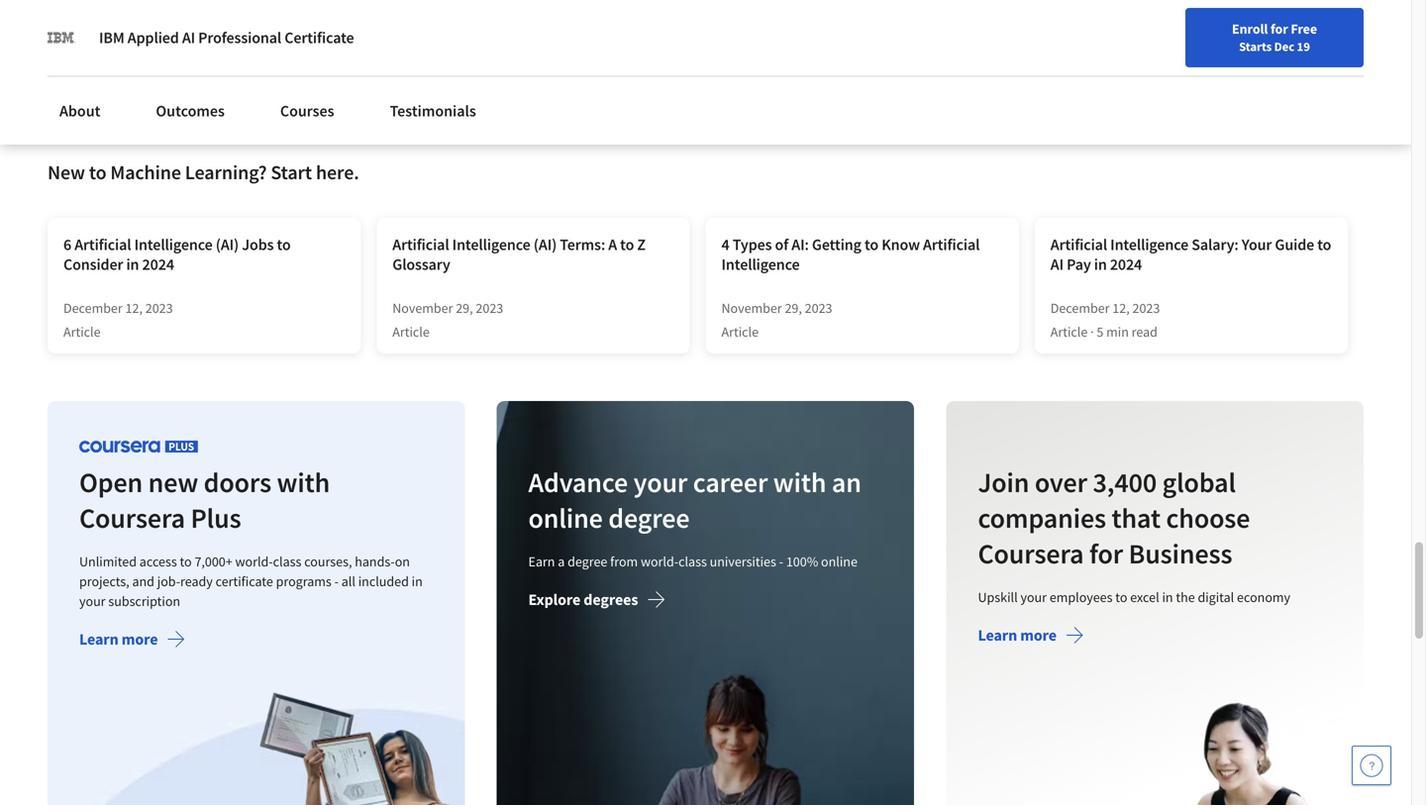 Task type: vqa. For each thing, say whether or not it's contained in the screenshot.
·
yes



Task type: describe. For each thing, give the bounding box(es) containing it.
an inside "advance your career with an online degree"
[[832, 465, 862, 500]]

read
[[1132, 323, 1158, 341]]

your inside "learning isn't just about being better at your job: it's so much more than that. coursera allows me to learn without limits."
[[1077, 8, 1107, 28]]

choose
[[1166, 501, 1250, 535]]

consider
[[63, 255, 123, 274]]

starts
[[1239, 39, 1272, 54]]

to inside "learning isn't just about being better at your job: it's so much more than that. coursera allows me to learn without limits."
[[1209, 32, 1223, 51]]

0 horizontal spatial learn
[[79, 629, 119, 649]]

being
[[1246, 0, 1283, 4]]

degree inside "advance your career with an online degree"
[[609, 501, 690, 535]]

about
[[59, 101, 100, 121]]

december for consider
[[63, 299, 123, 317]]

2023 for of
[[805, 299, 833, 317]]

testimonials
[[390, 101, 476, 121]]

a
[[558, 553, 565, 571]]

me
[[1185, 32, 1206, 51]]

getting
[[812, 235, 862, 255]]

amazing
[[263, 8, 319, 28]]

guide
[[1275, 235, 1315, 255]]

courses
[[280, 101, 334, 121]]

artificial inside 6 artificial intelligence (ai) jobs to consider in 2024
[[74, 235, 131, 255]]

join
[[978, 465, 1029, 500]]

19
[[1297, 39, 1310, 54]]

3,400
[[1093, 465, 1157, 500]]

class for courses,
[[273, 553, 302, 571]]

"learning
[[1077, 0, 1141, 4]]

start
[[271, 160, 312, 185]]

article for artificial intelligence salary: your guide to ai pay in 2024
[[1051, 323, 1088, 341]]

(ai) inside artificial intelligence (ai) terms: a to z glossary
[[534, 235, 557, 255]]

own
[[285, 0, 314, 4]]

intelligence inside 6 artificial intelligence (ai) jobs to consider in 2024
[[134, 235, 213, 255]]

degrees
[[584, 590, 638, 610]]

29, for intelligence
[[456, 299, 473, 317]]

ready
[[180, 573, 213, 590]]

online inside "advance your career with an online degree"
[[529, 501, 603, 535]]

a
[[608, 235, 617, 255]]

able
[[111, 0, 140, 4]]

class for universities
[[679, 553, 707, 571]]

1 horizontal spatial learn more link
[[978, 626, 1084, 650]]

earn
[[529, 553, 555, 571]]

business
[[1129, 536, 1233, 571]]

digital
[[1198, 588, 1234, 606]]

november for 4 types of ai: getting to know artificial intelligence
[[722, 299, 782, 317]]

2024 inside 6 artificial intelligence (ai) jobs to consider in 2024
[[142, 255, 174, 274]]

learn more for the rightmost learn more link
[[978, 626, 1057, 645]]

more for the rightmost learn more link
[[1020, 626, 1057, 645]]

terms:
[[560, 235, 605, 255]]

in inside unlimited access to 7,000+ world-class courses, hands-on projects, and job-ready certificate programs - all included in your subscription
[[412, 573, 423, 590]]

it
[[284, 32, 293, 51]]

much
[[1179, 8, 1217, 28]]

excel
[[1130, 588, 1159, 606]]

"learning isn't just about being better at your job: it's so much more than that. coursera allows me to learn without limits."
[[1077, 0, 1342, 75]]

than
[[1258, 8, 1289, 28]]

about
[[1203, 0, 1243, 4]]

pace
[[65, 8, 97, 28]]

0 vertical spatial -
[[779, 553, 784, 571]]

job-
[[157, 573, 180, 590]]

ibm
[[99, 28, 125, 48]]

about link
[[48, 89, 112, 133]]

december for ai
[[1051, 299, 1110, 317]]

december 12, 2023 article · 5 min read
[[1051, 299, 1160, 341]]

"to be able to take courses at my own pace and rhythm has been an amazing experience. i can learn whenever it fits my schedule and mood."
[[65, 0, 319, 75]]

world- for 7,000+
[[235, 553, 273, 571]]

your
[[1242, 235, 1272, 255]]

artificial intelligence salary: your guide to ai pay in 2024
[[1051, 235, 1332, 274]]

2023 for salary:
[[1133, 299, 1160, 317]]

without
[[1263, 32, 1315, 51]]

coursera inside open new doors with coursera plus
[[79, 501, 185, 535]]

rhythm
[[128, 8, 177, 28]]

7,000+
[[195, 553, 233, 571]]

to inside "to be able to take courses at my own pace and rhythm has been an amazing experience. i can learn whenever it fits my schedule and mood."
[[143, 0, 157, 4]]

explore
[[529, 590, 581, 610]]

"to
[[65, 0, 88, 4]]

learn for more
[[1226, 32, 1260, 51]]

explore degrees link
[[529, 590, 666, 614]]

coursera image
[[24, 16, 150, 48]]

to inside 6 artificial intelligence (ai) jobs to consider in 2024
[[277, 235, 291, 255]]

types
[[733, 235, 772, 255]]

mood."
[[181, 55, 229, 75]]

your right upskill
[[1021, 588, 1047, 606]]

your inside "advance your career with an online degree"
[[634, 465, 688, 500]]

coursera inside "learning isn't just about being better at your job: it's so much more than that. coursera allows me to learn without limits."
[[1077, 32, 1136, 51]]

artificial inside artificial intelligence (ai) terms: a to z glossary
[[393, 235, 449, 255]]

plus
[[191, 501, 241, 535]]

1 horizontal spatial online
[[821, 553, 858, 571]]

isn't
[[1144, 0, 1173, 4]]

economy
[[1237, 588, 1291, 606]]

testimonials link
[[378, 89, 488, 133]]

world- for from
[[641, 553, 679, 571]]

it's
[[1138, 8, 1158, 28]]

help center image
[[1360, 754, 1384, 778]]

limits."
[[1077, 55, 1122, 75]]

been
[[207, 8, 240, 28]]

artificial inside artificial intelligence salary: your guide to ai pay in 2024
[[1051, 235, 1108, 255]]

outcomes
[[156, 101, 225, 121]]

to inside unlimited access to 7,000+ world-class courses, hands-on projects, and job-ready certificate programs - all included in your subscription
[[180, 553, 192, 571]]

that.
[[1292, 8, 1323, 28]]

and for be
[[100, 8, 125, 28]]

fits
[[297, 32, 317, 51]]

december 12, 2023 article
[[63, 299, 173, 341]]

12, for in
[[1113, 299, 1130, 317]]

doors
[[204, 465, 271, 500]]

article for 4 types of ai: getting to know artificial intelligence
[[722, 323, 759, 341]]

so
[[1161, 8, 1176, 28]]

upskill
[[978, 588, 1018, 606]]

companies
[[978, 501, 1106, 535]]

intelligence inside 4 types of ai: getting to know artificial intelligence
[[722, 255, 800, 274]]

new
[[148, 465, 198, 500]]

access
[[139, 553, 177, 571]]

ai inside artificial intelligence salary: your guide to ai pay in 2024
[[1051, 255, 1064, 274]]

0 horizontal spatial learn more link
[[79, 629, 186, 654]]

learn for has
[[179, 32, 213, 51]]

1 vertical spatial and
[[152, 55, 177, 75]]

open new doors with coursera plus
[[79, 465, 330, 535]]

learning?
[[185, 160, 267, 185]]

more for leftmost learn more link
[[122, 629, 158, 649]]

career
[[693, 465, 768, 500]]

5
[[1097, 323, 1104, 341]]



Task type: locate. For each thing, give the bounding box(es) containing it.
2 december from the left
[[1051, 299, 1110, 317]]

2 class from the left
[[679, 553, 707, 571]]

2 12, from the left
[[1113, 299, 1130, 317]]

ibm applied ai professional certificate
[[99, 28, 354, 48]]

in left 'the'
[[1162, 588, 1173, 606]]

1 vertical spatial ai
[[1051, 255, 1064, 274]]

2 vertical spatial and
[[132, 573, 154, 590]]

and inside unlimited access to 7,000+ world-class courses, hands-on projects, and job-ready certificate programs - all included in your subscription
[[132, 573, 154, 590]]

november
[[393, 299, 453, 317], [722, 299, 782, 317]]

class up programs
[[273, 553, 302, 571]]

at right better
[[1329, 0, 1342, 4]]

world- inside unlimited access to 7,000+ world-class courses, hands-on projects, and job-ready certificate programs - all included in your subscription
[[235, 553, 273, 571]]

learn more for leftmost learn more link
[[79, 629, 158, 649]]

unlimited
[[79, 553, 137, 571]]

1 horizontal spatial december
[[1051, 299, 1110, 317]]

2023 for intelligence
[[145, 299, 173, 317]]

0 horizontal spatial an
[[243, 8, 260, 28]]

coursera down companies
[[978, 536, 1084, 571]]

0 vertical spatial ai
[[182, 28, 195, 48]]

explore degrees
[[529, 590, 638, 610]]

(ai) left jobs
[[216, 235, 239, 255]]

learn
[[978, 626, 1017, 645], [79, 629, 119, 649]]

article down glossary
[[393, 323, 430, 341]]

0 horizontal spatial for
[[1089, 536, 1123, 571]]

1 vertical spatial degree
[[568, 553, 608, 571]]

and down can
[[152, 55, 177, 75]]

with for doors
[[277, 465, 330, 500]]

and
[[100, 8, 125, 28], [152, 55, 177, 75], [132, 573, 154, 590]]

0 horizontal spatial 29,
[[456, 299, 473, 317]]

your inside unlimited access to 7,000+ world-class courses, hands-on projects, and job-ready certificate programs - all included in your subscription
[[79, 592, 106, 610]]

1 at from the left
[[245, 0, 258, 4]]

1 horizontal spatial learn more
[[978, 626, 1057, 645]]

at right courses
[[245, 0, 258, 4]]

1 horizontal spatial class
[[679, 553, 707, 571]]

november down glossary
[[393, 299, 453, 317]]

29, down ai:
[[785, 299, 802, 317]]

november down types
[[722, 299, 782, 317]]

2024 right consider
[[142, 255, 174, 274]]

class inside unlimited access to 7,000+ world-class courses, hands-on projects, and job-ready certificate programs - all included in your subscription
[[273, 553, 302, 571]]

in
[[126, 255, 139, 274], [1094, 255, 1107, 274], [412, 573, 423, 590], [1162, 588, 1173, 606]]

learn down has
[[179, 32, 213, 51]]

the
[[1176, 588, 1195, 606]]

article
[[63, 323, 101, 341], [393, 323, 430, 341], [722, 323, 759, 341], [1051, 323, 1088, 341]]

to right guide
[[1318, 235, 1332, 255]]

for up dec
[[1271, 20, 1288, 38]]

learn more down subscription
[[79, 629, 158, 649]]

2023 inside december 12, 2023 article
[[145, 299, 173, 317]]

None search field
[[282, 12, 609, 52]]

to right jobs
[[277, 235, 291, 255]]

degree right a
[[568, 553, 608, 571]]

your
[[1077, 8, 1107, 28], [634, 465, 688, 500], [1021, 588, 1047, 606], [79, 592, 106, 610]]

employees
[[1050, 588, 1113, 606]]

in inside 6 artificial intelligence (ai) jobs to consider in 2024
[[126, 255, 139, 274]]

learn more link down subscription
[[79, 629, 186, 654]]

2 article from the left
[[393, 323, 430, 341]]

november 29, 2023 article down of
[[722, 299, 833, 341]]

and up subscription
[[132, 573, 154, 590]]

learn more down upskill
[[978, 626, 1057, 645]]

0 horizontal spatial 12,
[[125, 299, 143, 317]]

projects,
[[79, 573, 129, 590]]

1 29, from the left
[[456, 299, 473, 317]]

coursera inside join over 3,400 global companies that choose coursera for business
[[978, 536, 1084, 571]]

with right the career
[[774, 465, 827, 500]]

1 horizontal spatial learn
[[1226, 32, 1260, 51]]

coursera plus image
[[79, 440, 198, 453]]

2023 inside the december 12, 2023 article · 5 min read
[[1133, 299, 1160, 317]]

1 vertical spatial online
[[821, 553, 858, 571]]

to right new
[[89, 160, 106, 185]]

article down consider
[[63, 323, 101, 341]]

2 november 29, 2023 article from the left
[[722, 299, 833, 341]]

1 horizontal spatial -
[[779, 553, 784, 571]]

more down subscription
[[122, 629, 158, 649]]

intelligence inside artificial intelligence (ai) terms: a to z glossary
[[452, 235, 531, 255]]

an inside "to be able to take courses at my own pace and rhythm has been an amazing experience. i can learn whenever it fits my schedule and mood."
[[243, 8, 260, 28]]

z
[[637, 235, 646, 255]]

1 horizontal spatial 29,
[[785, 299, 802, 317]]

1 2023 from the left
[[145, 299, 173, 317]]

0 horizontal spatial learn more
[[79, 629, 158, 649]]

1 horizontal spatial for
[[1271, 20, 1288, 38]]

2024
[[142, 255, 174, 274], [1110, 255, 1142, 274]]

glossary
[[393, 255, 450, 274]]

world- up certificate
[[235, 553, 273, 571]]

over
[[1035, 465, 1087, 500]]

at for better
[[1329, 0, 1342, 4]]

learn down upskill
[[978, 626, 1017, 645]]

6 artificial intelligence (ai) jobs to consider in 2024
[[63, 235, 291, 274]]

december inside the december 12, 2023 article · 5 min read
[[1051, 299, 1110, 317]]

november 29, 2023 article for types
[[722, 299, 833, 341]]

at inside "learning isn't just about being better at your job: it's so much more than that. coursera allows me to learn without limits."
[[1329, 0, 1342, 4]]

- left the 100%
[[779, 553, 784, 571]]

1 horizontal spatial at
[[1329, 0, 1342, 4]]

article for 6 artificial intelligence (ai) jobs to consider in 2024
[[63, 323, 101, 341]]

i
[[145, 32, 149, 51]]

december inside december 12, 2023 article
[[63, 299, 123, 317]]

november 29, 2023 article for intelligence
[[393, 299, 503, 341]]

class left universities
[[679, 553, 707, 571]]

take
[[160, 0, 188, 4]]

1 december from the left
[[63, 299, 123, 317]]

learn inside "learning isn't just about being better at your job: it's so much more than that. coursera allows me to learn without limits."
[[1226, 32, 1260, 51]]

courses,
[[304, 553, 352, 571]]

applied
[[128, 28, 179, 48]]

2023
[[145, 299, 173, 317], [476, 299, 503, 317], [805, 299, 833, 317], [1133, 299, 1160, 317]]

an
[[243, 8, 260, 28], [832, 465, 862, 500]]

0 vertical spatial coursera
[[1077, 32, 1136, 51]]

1 vertical spatial an
[[832, 465, 862, 500]]

4 article from the left
[[1051, 323, 1088, 341]]

1 horizontal spatial world-
[[641, 553, 679, 571]]

courses link
[[268, 89, 346, 133]]

2024 inside artificial intelligence salary: your guide to ai pay in 2024
[[1110, 255, 1142, 274]]

coursera up limits." on the top of page
[[1077, 32, 1136, 51]]

2 at from the left
[[1329, 0, 1342, 4]]

in right consider
[[126, 255, 139, 274]]

0 horizontal spatial world-
[[235, 553, 273, 571]]

learn
[[179, 32, 213, 51], [1226, 32, 1260, 51]]

1 vertical spatial -
[[334, 573, 339, 590]]

courses
[[191, 0, 242, 4]]

1 vertical spatial coursera
[[79, 501, 185, 535]]

intelligence down the machine
[[134, 235, 213, 255]]

to left excel
[[1116, 588, 1128, 606]]

and up ibm at the left of page
[[100, 8, 125, 28]]

1 horizontal spatial degree
[[609, 501, 690, 535]]

december
[[63, 299, 123, 317], [1051, 299, 1110, 317]]

ai left pay
[[1051, 255, 1064, 274]]

and for access
[[132, 573, 154, 590]]

1 vertical spatial for
[[1089, 536, 1123, 571]]

12, down 6 artificial intelligence (ai) jobs to consider in 2024
[[125, 299, 143, 317]]

intelligence left getting on the right top of page
[[722, 255, 800, 274]]

3 artificial from the left
[[923, 235, 980, 255]]

new
[[48, 160, 85, 185]]

1 2024 from the left
[[142, 255, 174, 274]]

learn down projects,
[[79, 629, 119, 649]]

0 horizontal spatial my
[[65, 55, 86, 75]]

at for courses
[[245, 0, 258, 4]]

0 vertical spatial my
[[262, 0, 282, 4]]

0 horizontal spatial 2024
[[142, 255, 174, 274]]

here.
[[316, 160, 359, 185]]

article inside the december 12, 2023 article · 5 min read
[[1051, 323, 1088, 341]]

with for career
[[774, 465, 827, 500]]

0 horizontal spatial more
[[122, 629, 158, 649]]

schedule
[[89, 55, 149, 75]]

december up "·"
[[1051, 299, 1110, 317]]

0 horizontal spatial november
[[393, 299, 453, 317]]

29, down artificial intelligence (ai) terms: a to z glossary
[[456, 299, 473, 317]]

world- right from
[[641, 553, 679, 571]]

2 learn from the left
[[1226, 32, 1260, 51]]

0 horizontal spatial november 29, 2023 article
[[393, 299, 503, 341]]

1 november from the left
[[393, 299, 453, 317]]

1 world- from the left
[[235, 553, 273, 571]]

2024 right pay
[[1110, 255, 1142, 274]]

certificate
[[285, 28, 354, 48]]

1 learn from the left
[[179, 32, 213, 51]]

your down "learning
[[1077, 8, 1107, 28]]

salary:
[[1192, 235, 1239, 255]]

3 2023 from the left
[[805, 299, 833, 317]]

ai:
[[792, 235, 809, 255]]

1 class from the left
[[273, 553, 302, 571]]

better
[[1286, 0, 1326, 4]]

my up amazing
[[262, 0, 282, 4]]

1 (ai) from the left
[[216, 235, 239, 255]]

with inside open new doors with coursera plus
[[277, 465, 330, 500]]

2 vertical spatial coursera
[[978, 536, 1084, 571]]

to up rhythm
[[143, 0, 157, 4]]

1 horizontal spatial learn
[[978, 626, 1017, 645]]

advance your career with an online degree
[[529, 465, 862, 535]]

0 horizontal spatial (ai)
[[216, 235, 239, 255]]

4 2023 from the left
[[1133, 299, 1160, 317]]

2 artificial from the left
[[393, 235, 449, 255]]

my
[[262, 0, 282, 4], [65, 55, 86, 75]]

learn inside "to be able to take courses at my own pace and rhythm has been an amazing experience. i can learn whenever it fits my schedule and mood."
[[179, 32, 213, 51]]

0 horizontal spatial at
[[245, 0, 258, 4]]

1 horizontal spatial an
[[832, 465, 862, 500]]

to inside artificial intelligence salary: your guide to ai pay in 2024
[[1318, 235, 1332, 255]]

4
[[722, 235, 730, 255]]

november 29, 2023 article down glossary
[[393, 299, 503, 341]]

to right 'me'
[[1209, 32, 1223, 51]]

(ai) inside 6 artificial intelligence (ai) jobs to consider in 2024
[[216, 235, 239, 255]]

jobs
[[242, 235, 274, 255]]

all
[[341, 573, 356, 590]]

0 vertical spatial an
[[243, 8, 260, 28]]

intelligence inside artificial intelligence salary: your guide to ai pay in 2024
[[1111, 235, 1189, 255]]

pay
[[1067, 255, 1091, 274]]

- left all
[[334, 573, 339, 590]]

1 horizontal spatial november 29, 2023 article
[[722, 299, 833, 341]]

allows
[[1139, 32, 1182, 51]]

2 2024 from the left
[[1110, 255, 1142, 274]]

my down 'ibm' image
[[65, 55, 86, 75]]

0 horizontal spatial online
[[529, 501, 603, 535]]

online down advance
[[529, 501, 603, 535]]

2023 down 6 artificial intelligence (ai) jobs to consider in 2024
[[145, 299, 173, 317]]

1 horizontal spatial my
[[262, 0, 282, 4]]

1 horizontal spatial ai
[[1051, 255, 1064, 274]]

learn down than
[[1226, 32, 1260, 51]]

1 horizontal spatial november
[[722, 299, 782, 317]]

intelligence left salary:
[[1111, 235, 1189, 255]]

1 12, from the left
[[125, 299, 143, 317]]

1 horizontal spatial with
[[774, 465, 827, 500]]

with right "doors" in the bottom left of the page
[[277, 465, 330, 500]]

intelligence right glossary
[[452, 235, 531, 255]]

to inside artificial intelligence (ai) terms: a to z glossary
[[620, 235, 634, 255]]

- inside unlimited access to 7,000+ world-class courses, hands-on projects, and job-ready certificate programs - all included in your subscription
[[334, 573, 339, 590]]

1 horizontal spatial more
[[1020, 626, 1057, 645]]

2023 for (ai)
[[476, 299, 503, 317]]

to left 'know'
[[865, 235, 879, 255]]

·
[[1091, 323, 1094, 341]]

ibm image
[[48, 24, 75, 52]]

0 horizontal spatial ai
[[182, 28, 195, 48]]

0 vertical spatial and
[[100, 8, 125, 28]]

1 artificial from the left
[[74, 235, 131, 255]]

29, for types
[[785, 299, 802, 317]]

know
[[882, 235, 920, 255]]

experience.
[[65, 32, 141, 51]]

1 horizontal spatial (ai)
[[534, 235, 557, 255]]

professional
[[198, 28, 281, 48]]

2023 down 4 types of ai: getting to know artificial intelligence
[[805, 299, 833, 317]]

2023 down artificial intelligence (ai) terms: a to z glossary
[[476, 299, 503, 317]]

12, for 2024
[[125, 299, 143, 317]]

to left z on the top left
[[620, 235, 634, 255]]

(ai)
[[216, 235, 239, 255], [534, 235, 557, 255]]

29,
[[456, 299, 473, 317], [785, 299, 802, 317]]

from
[[610, 553, 638, 571]]

1 vertical spatial my
[[65, 55, 86, 75]]

0 horizontal spatial -
[[334, 573, 339, 590]]

more down about
[[1220, 8, 1255, 28]]

2023 up read
[[1133, 299, 1160, 317]]

in right pay
[[1094, 255, 1107, 274]]

new to machine learning? start here.
[[48, 160, 359, 185]]

on
[[395, 553, 410, 571]]

1 horizontal spatial 12,
[[1113, 299, 1130, 317]]

2 with from the left
[[774, 465, 827, 500]]

november for artificial intelligence (ai) terms: a to z glossary
[[393, 299, 453, 317]]

more inside "learning isn't just about being better at your job: it's so much more than that. coursera allows me to learn without limits."
[[1220, 8, 1255, 28]]

0 horizontal spatial class
[[273, 553, 302, 571]]

0 vertical spatial degree
[[609, 501, 690, 535]]

has
[[180, 8, 204, 28]]

hands-
[[355, 553, 395, 571]]

subscription
[[108, 592, 180, 610]]

2 horizontal spatial more
[[1220, 8, 1255, 28]]

for inside join over 3,400 global companies that choose coursera for business
[[1089, 536, 1123, 571]]

learn more link down upskill
[[978, 626, 1084, 650]]

1 november 29, 2023 article from the left
[[393, 299, 503, 341]]

at inside "to be able to take courses at my own pace and rhythm has been an amazing experience. i can learn whenever it fits my schedule and mood."
[[245, 0, 258, 4]]

ai down has
[[182, 28, 195, 48]]

0 vertical spatial online
[[529, 501, 603, 535]]

your down projects,
[[79, 592, 106, 610]]

article down types
[[722, 323, 759, 341]]

world-
[[235, 553, 273, 571], [641, 553, 679, 571]]

0 horizontal spatial with
[[277, 465, 330, 500]]

2 november from the left
[[722, 299, 782, 317]]

for down that
[[1089, 536, 1123, 571]]

0 horizontal spatial learn
[[179, 32, 213, 51]]

4 artificial from the left
[[1051, 235, 1108, 255]]

1 horizontal spatial 2024
[[1110, 255, 1142, 274]]

december down consider
[[63, 299, 123, 317]]

1 with from the left
[[277, 465, 330, 500]]

with inside "advance your career with an online degree"
[[774, 465, 827, 500]]

12, inside the december 12, 2023 article · 5 min read
[[1113, 299, 1130, 317]]

for inside enroll for free starts dec 19
[[1271, 20, 1288, 38]]

outcomes link
[[144, 89, 237, 133]]

with
[[277, 465, 330, 500], [774, 465, 827, 500]]

more down employees on the right bottom of the page
[[1020, 626, 1057, 645]]

join over 3,400 global companies that choose coursera for business
[[978, 465, 1250, 571]]

artificial inside 4 types of ai: getting to know artificial intelligence
[[923, 235, 980, 255]]

0 horizontal spatial december
[[63, 299, 123, 317]]

degree up from
[[609, 501, 690, 535]]

degree
[[609, 501, 690, 535], [568, 553, 608, 571]]

12, up min at the right top of page
[[1113, 299, 1130, 317]]

for
[[1271, 20, 1288, 38], [1089, 536, 1123, 571]]

to inside 4 types of ai: getting to know artificial intelligence
[[865, 235, 879, 255]]

2 (ai) from the left
[[534, 235, 557, 255]]

your left the career
[[634, 465, 688, 500]]

2 world- from the left
[[641, 553, 679, 571]]

artificial intelligence (ai) terms: a to z glossary
[[393, 235, 646, 274]]

2 2023 from the left
[[476, 299, 503, 317]]

coursera
[[1077, 32, 1136, 51], [79, 501, 185, 535], [978, 536, 1084, 571]]

article for artificial intelligence (ai) terms: a to z glossary
[[393, 323, 430, 341]]

0 horizontal spatial degree
[[568, 553, 608, 571]]

article inside december 12, 2023 article
[[63, 323, 101, 341]]

3 article from the left
[[722, 323, 759, 341]]

to up the ready
[[180, 553, 192, 571]]

article left "·"
[[1051, 323, 1088, 341]]

artificial
[[74, 235, 131, 255], [393, 235, 449, 255], [923, 235, 980, 255], [1051, 235, 1108, 255]]

unlimited access to 7,000+ world-class courses, hands-on projects, and job-ready certificate programs - all included in your subscription
[[79, 553, 423, 610]]

1 article from the left
[[63, 323, 101, 341]]

coursera down open
[[79, 501, 185, 535]]

4 types of ai: getting to know artificial intelligence
[[722, 235, 980, 274]]

advance
[[529, 465, 628, 500]]

menu item
[[1054, 20, 1182, 84]]

12, inside december 12, 2023 article
[[125, 299, 143, 317]]

0 vertical spatial for
[[1271, 20, 1288, 38]]

in right included
[[412, 573, 423, 590]]

in inside artificial intelligence salary: your guide to ai pay in 2024
[[1094, 255, 1107, 274]]

open
[[79, 465, 143, 500]]

online right the 100%
[[821, 553, 858, 571]]

upskill your employees to excel in the digital economy
[[978, 588, 1291, 606]]

can
[[152, 32, 176, 51]]

(ai) left terms:
[[534, 235, 557, 255]]

be
[[91, 0, 108, 4]]

2 29, from the left
[[785, 299, 802, 317]]



